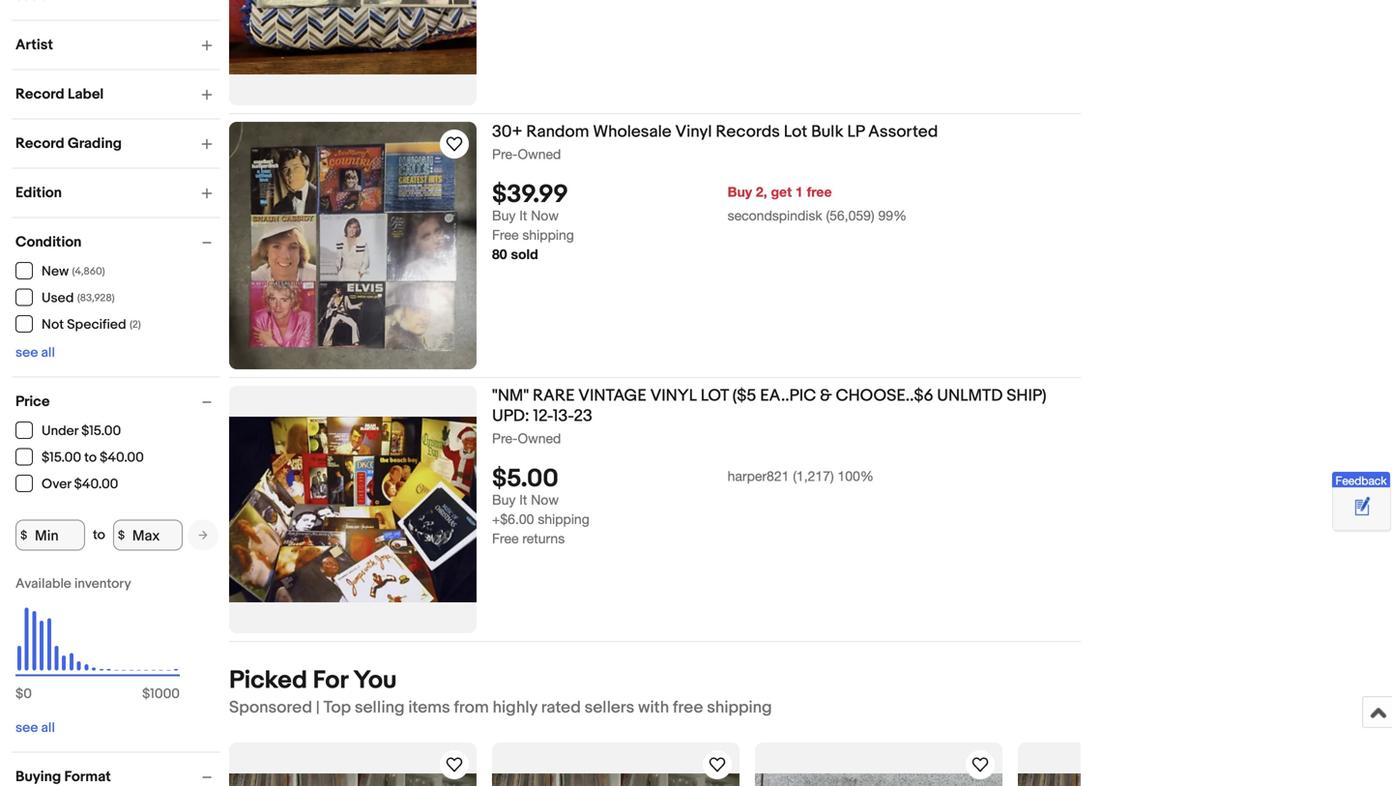 Task type: locate. For each thing, give the bounding box(es) containing it.
under $15.00 link
[[15, 422, 122, 440]]

0 vertical spatial see
[[15, 345, 38, 361]]

2 all from the top
[[41, 720, 55, 737]]

1 vertical spatial $40.00
[[74, 476, 118, 493]]

$40.00 down $15.00 to $40.00
[[74, 476, 118, 493]]

2 pre- from the top
[[492, 430, 518, 446]]

$40.00 down under $15.00
[[100, 450, 144, 466]]

1 record from the top
[[15, 86, 64, 103]]

owned down 12-
[[518, 430, 561, 446]]

see all for price
[[15, 720, 55, 737]]

label
[[68, 86, 104, 103]]

ship)
[[1007, 386, 1047, 406]]

condition
[[15, 234, 82, 251]]

1 owned from the top
[[518, 146, 561, 162]]

2 owned from the top
[[518, 430, 561, 446]]

records
[[716, 122, 780, 142]]

for
[[313, 666, 348, 696]]

0 vertical spatial it
[[520, 208, 527, 224]]

1 now from the top
[[531, 208, 559, 224]]

Maximum Value in $ text field
[[113, 520, 183, 551]]

buy up +$6.00
[[492, 492, 516, 508]]

lp
[[848, 122, 865, 142]]

watch 7 autographed signed vinyl record mixed lot genres from 60-80s lp original album image
[[969, 753, 992, 777]]

$ 0
[[15, 686, 32, 703]]

1 vertical spatial to
[[93, 527, 105, 544]]

now up sold at top left
[[531, 208, 559, 224]]

shipping up returns
[[538, 511, 590, 527]]

buy inside the harper821 (1,217) 100% buy it now +$6.00 shipping free returns
[[492, 492, 516, 508]]

$15.00 to $40.00 link
[[15, 448, 145, 466]]

to left the maximum value in $ text box
[[93, 527, 105, 544]]

see
[[15, 345, 38, 361], [15, 720, 38, 737]]

0 vertical spatial see all
[[15, 345, 55, 361]]

shipping up "watch lot of (6) 70s rock 80s pop soul funk record vinyl music mix original albums vg" "icon"
[[707, 698, 772, 718]]

free
[[807, 184, 832, 200], [673, 698, 704, 718]]

it up sold at top left
[[520, 208, 527, 224]]

13-
[[553, 406, 574, 427]]

2 see all from the top
[[15, 720, 55, 737]]

unlmtd
[[937, 386, 1003, 406]]

now inside buy 2, get 1 free buy it now
[[531, 208, 559, 224]]

free down +$6.00
[[492, 531, 519, 547]]

1 vertical spatial buy
[[492, 208, 516, 224]]

1 vertical spatial see all
[[15, 720, 55, 737]]

0 vertical spatial see all button
[[15, 345, 55, 361]]

0 vertical spatial $40.00
[[100, 450, 144, 466]]

new (4,860)
[[42, 264, 105, 280]]

now inside the harper821 (1,217) 100% buy it now +$6.00 shipping free returns
[[531, 492, 559, 508]]

1 vertical spatial $15.00
[[42, 450, 81, 466]]

2,
[[756, 184, 768, 200]]

12-
[[533, 406, 553, 427]]

1 vertical spatial pre-
[[492, 430, 518, 446]]

record left the label on the top left of the page
[[15, 86, 64, 103]]

now up +$6.00
[[531, 492, 559, 508]]

owned inside "nm" rare vintage vinyl lot ($5 ea..pic & choose..$6 unlmtd ship) upd: 12-13-23 pre-owned
[[518, 430, 561, 446]]

1 vertical spatial free
[[492, 531, 519, 547]]

1 it from the top
[[520, 208, 527, 224]]

record up the edition in the left of the page
[[15, 135, 64, 152]]

(56,059)
[[826, 208, 875, 224]]

used (83,928)
[[42, 290, 115, 307]]

under
[[42, 423, 78, 440]]

30+ random wholesale vinyl records lot bulk lp assorted pre-owned
[[492, 122, 939, 162]]

0 vertical spatial pre-
[[492, 146, 518, 162]]

0 vertical spatial free
[[492, 227, 519, 243]]

1 see all button from the top
[[15, 345, 55, 361]]

+$6.00
[[492, 511, 534, 527]]

free inside picked for you sponsored | top selling items from highly rated sellers with free shipping
[[673, 698, 704, 718]]

|
[[316, 698, 320, 718]]

record
[[15, 86, 64, 103], [15, 135, 64, 152]]

0 vertical spatial shipping
[[523, 227, 574, 243]]

0 vertical spatial record
[[15, 86, 64, 103]]

see all button down 0
[[15, 720, 55, 737]]

picked
[[229, 666, 307, 696]]

lot
[[701, 386, 729, 406]]

99%
[[879, 208, 907, 224]]

$15.00 up $15.00 to $40.00
[[81, 423, 121, 440]]

free
[[492, 227, 519, 243], [492, 531, 519, 547]]

1 vertical spatial all
[[41, 720, 55, 737]]

2 see all button from the top
[[15, 720, 55, 737]]

30+ random wholesale vinyl records lot bulk lp assorted heading
[[492, 122, 939, 142]]

2 vertical spatial shipping
[[707, 698, 772, 718]]

1 vertical spatial shipping
[[538, 511, 590, 527]]

record for record label
[[15, 86, 64, 103]]

shipping inside secondspindisk (56,059) 99% free shipping 80 sold
[[523, 227, 574, 243]]

2 free from the top
[[492, 531, 519, 547]]

to
[[84, 450, 97, 466], [93, 527, 105, 544]]

2 now from the top
[[531, 492, 559, 508]]

see all down 0
[[15, 720, 55, 737]]

lot 80s pop rock new wave (x6) records vinyl music mix match original albums nm image
[[229, 774, 477, 786]]

watch lot of (6) 70s rock 80s pop soul funk record vinyl music mix original albums vg image
[[706, 753, 729, 777]]

0 vertical spatial $15.00
[[81, 423, 121, 440]]

80
[[492, 246, 507, 262]]

$15.00
[[81, 423, 121, 440], [42, 450, 81, 466]]

under $15.00
[[42, 423, 121, 440]]

it up +$6.00
[[520, 492, 527, 508]]

owned down random
[[518, 146, 561, 162]]

(2)
[[130, 319, 141, 331]]

0 vertical spatial buy
[[728, 184, 753, 200]]

pre- down upd:
[[492, 430, 518, 446]]

2 record from the top
[[15, 135, 64, 152]]

free right 1
[[807, 184, 832, 200]]

see all button
[[15, 345, 55, 361], [15, 720, 55, 737]]

1 free from the top
[[492, 227, 519, 243]]

1 vertical spatial it
[[520, 492, 527, 508]]

$ up inventory
[[118, 528, 125, 542]]

see all button for price
[[15, 720, 55, 737]]

$
[[20, 528, 27, 542], [118, 528, 125, 542], [15, 686, 23, 703], [142, 686, 150, 703]]

from
[[454, 698, 489, 718]]

100%
[[838, 468, 874, 484]]

see all button down not
[[15, 345, 55, 361]]

2 vertical spatial buy
[[492, 492, 516, 508]]

2 it from the top
[[520, 492, 527, 508]]

1 pre- from the top
[[492, 146, 518, 162]]

used
[[42, 290, 74, 307]]

pre- inside 30+ random wholesale vinyl records lot bulk lp assorted pre-owned
[[492, 146, 518, 162]]

2 see from the top
[[15, 720, 38, 737]]

see down 0
[[15, 720, 38, 737]]

1 vertical spatial now
[[531, 492, 559, 508]]

see all for condition
[[15, 345, 55, 361]]

1 see all from the top
[[15, 345, 55, 361]]

edition
[[15, 184, 62, 202]]

owned
[[518, 146, 561, 162], [518, 430, 561, 446]]

"nm" rare vintage vinyl lot ($5 ea..pic & choose..$6 unlmtd ship) upd: 12-13-23 heading
[[492, 386, 1047, 427]]

pre-
[[492, 146, 518, 162], [492, 430, 518, 446]]

pre- inside "nm" rare vintage vinyl lot ($5 ea..pic & choose..$6 unlmtd ship) upd: 12-13-23 pre-owned
[[492, 430, 518, 446]]

$40.00
[[100, 450, 144, 466], [74, 476, 118, 493]]

all down not
[[41, 345, 55, 361]]

($5
[[733, 386, 757, 406]]

buy up 80
[[492, 208, 516, 224]]

1 horizontal spatial free
[[807, 184, 832, 200]]

pre- down 30+
[[492, 146, 518, 162]]

ea..pic
[[760, 386, 817, 406]]

1 vertical spatial free
[[673, 698, 704, 718]]

0 vertical spatial now
[[531, 208, 559, 224]]

see all down not
[[15, 345, 55, 361]]

harper821
[[728, 468, 790, 484]]

free inside the harper821 (1,217) 100% buy it now +$6.00 shipping free returns
[[492, 531, 519, 547]]

0 vertical spatial owned
[[518, 146, 561, 162]]

you
[[354, 666, 397, 696]]

$40.00 inside "over $40.00" link
[[74, 476, 118, 493]]

&
[[820, 386, 832, 406]]

shipping up sold at top left
[[523, 227, 574, 243]]

1 see from the top
[[15, 345, 38, 361]]

see all
[[15, 345, 55, 361], [15, 720, 55, 737]]

free right with
[[673, 698, 704, 718]]

1 vertical spatial see all button
[[15, 720, 55, 737]]

it
[[520, 208, 527, 224], [520, 492, 527, 508]]

watch lot 80s pop rock new wave (x6) records vinyl music mix match original albums nm image
[[443, 753, 466, 777]]

see up price
[[15, 345, 38, 361]]

$ 1000
[[142, 686, 180, 703]]

1 vertical spatial record
[[15, 135, 64, 152]]

$15.00 up "over $40.00" link
[[42, 450, 81, 466]]

1 vertical spatial see
[[15, 720, 38, 737]]

$15.00 to $40.00
[[42, 450, 144, 466]]

free up 80
[[492, 227, 519, 243]]

shipping
[[523, 227, 574, 243], [538, 511, 590, 527], [707, 698, 772, 718]]

artist button
[[15, 36, 221, 54]]

0 horizontal spatial free
[[673, 698, 704, 718]]

record for record grading
[[15, 135, 64, 152]]

with
[[639, 698, 669, 718]]

"nm" rare vintage vinyl lot ($5 ea..pic & choose..$6 unlmtd ship) upd: 12-13-23 image
[[229, 417, 477, 603]]

all up the buying
[[41, 720, 55, 737]]

1 all from the top
[[41, 345, 55, 361]]

buy left 2,
[[728, 184, 753, 200]]

harper821 (1,217) 100% buy it now +$6.00 shipping free returns
[[492, 468, 874, 547]]

kiss sealed vinyl album vinyl lot love gun and dynasty image
[[229, 0, 477, 74]]

secondspindisk
[[728, 208, 823, 224]]

1 vertical spatial owned
[[518, 430, 561, 446]]

free inside buy 2, get 1 free buy it now
[[807, 184, 832, 200]]

to down under $15.00
[[84, 450, 97, 466]]

0 vertical spatial all
[[41, 345, 55, 361]]

0 vertical spatial free
[[807, 184, 832, 200]]



Task type: describe. For each thing, give the bounding box(es) containing it.
all for condition
[[41, 345, 55, 361]]

upd:
[[492, 406, 530, 427]]

choose..$6
[[836, 386, 934, 406]]

23
[[574, 406, 593, 427]]

lot of (6) 70s rock 80s pop soul funk record vinyl music mix original albums vg image
[[492, 774, 740, 786]]

30+ random wholesale vinyl records lot bulk lp assorted link
[[492, 122, 1081, 146]]

(1,217)
[[793, 468, 834, 484]]

price
[[15, 393, 50, 411]]

top
[[324, 698, 351, 718]]

$39.99
[[492, 180, 569, 210]]

bulk
[[812, 122, 844, 142]]

1000
[[150, 686, 180, 703]]

wholesale
[[593, 122, 672, 142]]

grading
[[68, 135, 122, 152]]

sponsored
[[229, 698, 312, 718]]

random
[[527, 122, 590, 142]]

selling
[[355, 698, 405, 718]]

available
[[15, 576, 71, 592]]

"nm"
[[492, 386, 529, 406]]

$ up the buying format dropdown button
[[142, 686, 150, 703]]

over $40.00 link
[[15, 475, 119, 493]]

picked for you sponsored | top selling items from highly rated sellers with free shipping
[[229, 666, 772, 718]]

buy 2, get 1 free buy it now
[[492, 184, 832, 224]]

"nm" rare vintage vinyl lot ($5 ea..pic & choose..$6 unlmtd ship) upd: 12-13-23 link
[[492, 386, 1081, 430]]

record label
[[15, 86, 104, 103]]

owned inside 30+ random wholesale vinyl records lot bulk lp assorted pre-owned
[[518, 146, 561, 162]]

free inside secondspindisk (56,059) 99% free shipping 80 sold
[[492, 227, 519, 243]]

rated
[[541, 698, 581, 718]]

it inside the harper821 (1,217) 100% buy it now +$6.00 shipping free returns
[[520, 492, 527, 508]]

30+ random wholesale vinyl records lot bulk lp assorted image
[[229, 122, 477, 369]]

new
[[42, 264, 69, 280]]

available inventory
[[15, 576, 131, 592]]

over $40.00
[[42, 476, 118, 493]]

record grading button
[[15, 135, 221, 152]]

returns
[[523, 531, 565, 547]]

0 vertical spatial to
[[84, 450, 97, 466]]

it inside buy 2, get 1 free buy it now
[[520, 208, 527, 224]]

shipping inside the harper821 (1,217) 100% buy it now +$6.00 shipping free returns
[[538, 511, 590, 527]]

over
[[42, 476, 71, 493]]

highly
[[493, 698, 538, 718]]

sellers
[[585, 698, 635, 718]]

inventory
[[74, 576, 131, 592]]

buying
[[15, 768, 61, 786]]

assorted
[[869, 122, 939, 142]]

$40.00 inside $15.00 to $40.00 link
[[100, 450, 144, 466]]

graph of available inventory between $0 and $1000+ image
[[15, 576, 180, 712]]

artist
[[15, 36, 53, 54]]

sold
[[511, 246, 538, 262]]

buying format
[[15, 768, 111, 786]]

price button
[[15, 393, 221, 411]]

rare
[[533, 386, 575, 406]]

(4,860)
[[72, 265, 105, 278]]

record grading
[[15, 135, 122, 152]]

get
[[771, 184, 792, 200]]

watch 30+ random wholesale vinyl records lot bulk lp assorted image
[[443, 133, 466, 156]]

$15.00 inside "link"
[[81, 423, 121, 440]]

specified
[[67, 317, 126, 333]]

buying format button
[[15, 768, 221, 786]]

lot of 50-60s oldies (6) records lp vinyl music mix vocal group pop vinyl vg++ image
[[1018, 774, 1266, 786]]

all for price
[[41, 720, 55, 737]]

see for price
[[15, 720, 38, 737]]

record label button
[[15, 86, 221, 103]]

$ up "available"
[[20, 528, 27, 542]]

"nm" rare vintage vinyl lot ($5 ea..pic & choose..$6 unlmtd ship) upd: 12-13-23 pre-owned
[[492, 386, 1047, 446]]

vinyl
[[650, 386, 697, 406]]

0
[[23, 686, 32, 703]]

$ up the buying
[[15, 686, 23, 703]]

30+
[[492, 122, 523, 142]]

1
[[796, 184, 803, 200]]

not
[[42, 317, 64, 333]]

condition button
[[15, 234, 221, 251]]

vintage
[[579, 386, 647, 406]]

7 autographed signed vinyl record mixed lot genres from 60-80s lp original album image
[[755, 774, 1003, 786]]

items
[[409, 698, 450, 718]]

see all button for condition
[[15, 345, 55, 361]]

format
[[64, 768, 111, 786]]

secondspindisk (56,059) 99% free shipping 80 sold
[[492, 208, 907, 262]]

Minimum Value in $ text field
[[15, 520, 85, 551]]

see for condition
[[15, 345, 38, 361]]

edition button
[[15, 184, 221, 202]]

(83,928)
[[77, 292, 115, 305]]

lot
[[784, 122, 808, 142]]

vinyl
[[676, 122, 712, 142]]

feedback
[[1336, 474, 1387, 487]]

shipping inside picked for you sponsored | top selling items from highly rated sellers with free shipping
[[707, 698, 772, 718]]

not specified (2)
[[42, 317, 141, 333]]

$5.00
[[492, 464, 559, 494]]



Task type: vqa. For each thing, say whether or not it's contained in the screenshot.
Feedback
yes



